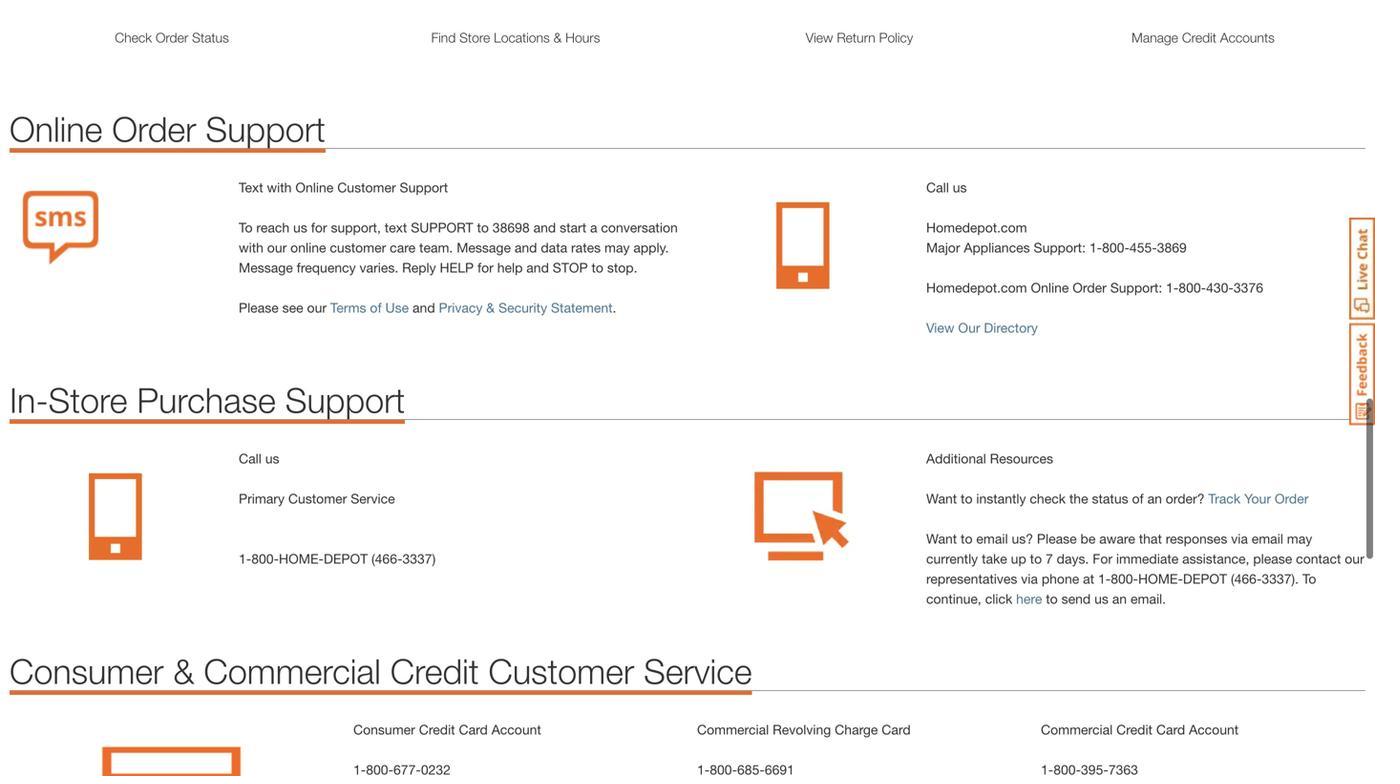 Task type: locate. For each thing, give the bounding box(es) containing it.
1 account from the left
[[491, 722, 541, 738]]

frequency
[[297, 260, 356, 276]]

find store locations & hours
[[431, 30, 600, 45]]

want up currently
[[926, 531, 957, 547]]

3 card from the left
[[1156, 722, 1185, 738]]

want
[[926, 491, 957, 507], [926, 531, 957, 547]]

& right privacy
[[486, 300, 495, 316]]

email up the take at the bottom right of page
[[976, 531, 1008, 547]]

want down additional
[[926, 491, 957, 507]]

1 horizontal spatial  image
[[697, 449, 907, 585]]

support: for order
[[1110, 280, 1162, 296]]

return
[[837, 30, 875, 45]]

1 vertical spatial message
[[239, 260, 293, 276]]

1 vertical spatial support
[[400, 180, 448, 195]]

and down 38698
[[515, 240, 537, 256]]

online down homedepot.com major appliances support: 1-800-455-3869
[[1031, 280, 1069, 296]]

0 horizontal spatial of
[[370, 300, 382, 316]]

1- inside want to email us? please be aware that responses via email may currently take up to 7 days. for immediate assistance, please contact our representatives via phone at 1-800-home-depot (466-3337). to continue, click
[[1098, 571, 1111, 587]]

data
[[541, 240, 567, 256]]

your
[[1244, 491, 1271, 507]]

1 vertical spatial store
[[48, 380, 127, 420]]

our inside the to reach us for support, text support to 38698 and start a conversation with our online customer care team. message and data rates may apply. message frequency varies. reply help for help and stop to stop.
[[267, 240, 287, 256]]

1- down the 'primary'
[[239, 551, 251, 567]]

0 horizontal spatial may
[[604, 240, 630, 256]]

2 horizontal spatial online
[[1031, 280, 1069, 296]]

800- down for
[[1111, 571, 1138, 587]]

email
[[976, 531, 1008, 547], [1252, 531, 1283, 547]]

1 vertical spatial an
[[1112, 591, 1127, 607]]

& left hours
[[554, 30, 562, 45]]

1 horizontal spatial with
[[267, 180, 292, 195]]

1 horizontal spatial home-
[[1138, 571, 1183, 587]]

order down check order status link
[[112, 109, 196, 149]]

card
[[459, 722, 488, 738], [882, 722, 911, 738], [1156, 722, 1185, 738]]

home- up email.
[[1138, 571, 1183, 587]]

homedepot.com for major
[[926, 220, 1027, 235]]

home- down primary customer service
[[279, 551, 324, 567]]

for
[[1093, 551, 1112, 567]]

text
[[239, 180, 263, 195]]

view our directory link
[[926, 320, 1038, 336]]

and
[[533, 220, 556, 235], [515, 240, 537, 256], [526, 260, 549, 276], [413, 300, 435, 316]]

message down reach
[[239, 260, 293, 276]]

for
[[311, 220, 327, 235], [477, 260, 494, 276]]

0 vertical spatial view
[[806, 30, 833, 45]]

1 horizontal spatial depot
[[1183, 571, 1227, 587]]

us up the 'primary'
[[265, 451, 279, 467]]

(466- down primary customer service
[[371, 551, 402, 567]]

0 horizontal spatial please
[[239, 300, 279, 316]]

1 vertical spatial consumer
[[353, 722, 415, 738]]

0 horizontal spatial support:
[[1034, 240, 1086, 256]]

1 vertical spatial for
[[477, 260, 494, 276]]

0 vertical spatial support:
[[1034, 240, 1086, 256]]

online up support,
[[295, 180, 334, 195]]

1 vertical spatial (466-
[[1231, 571, 1262, 587]]

0 vertical spatial homedepot.com
[[926, 220, 1027, 235]]

0 horizontal spatial email
[[976, 531, 1008, 547]]

view left our
[[926, 320, 954, 336]]

0 vertical spatial &
[[554, 30, 562, 45]]

view
[[806, 30, 833, 45], [926, 320, 954, 336]]

us right send
[[1094, 591, 1109, 607]]

to down rates
[[592, 260, 603, 276]]

may up the stop.
[[604, 240, 630, 256]]

team.
[[419, 240, 453, 256]]

0 vertical spatial consumer
[[10, 651, 164, 691]]

our right see at the top left
[[307, 300, 327, 316]]

help
[[497, 260, 523, 276]]

1-800-home-depot (466-3337)
[[239, 551, 436, 567]]

0 vertical spatial may
[[604, 240, 630, 256]]

online up the sms icon
[[10, 109, 103, 149]]

may inside the to reach us for support, text support to 38698 and start a conversation with our online customer care team. message and data rates may apply. message frequency varies. reply help for help and stop to stop.
[[604, 240, 630, 256]]

1 horizontal spatial service
[[644, 651, 752, 691]]

0 horizontal spatial our
[[267, 240, 287, 256]]

1 vertical spatial please
[[1037, 531, 1077, 547]]

of left the use
[[370, 300, 382, 316]]

please left see at the top left
[[239, 300, 279, 316]]

online
[[290, 240, 326, 256]]

1 horizontal spatial email
[[1252, 531, 1283, 547]]

us
[[953, 180, 967, 195], [293, 220, 307, 235], [265, 451, 279, 467], [1094, 591, 1109, 607]]

that
[[1139, 531, 1162, 547]]

an
[[1147, 491, 1162, 507], [1112, 591, 1127, 607]]

additional resources
[[926, 451, 1057, 467]]

800-
[[1102, 240, 1130, 256], [1179, 280, 1206, 296], [251, 551, 279, 567], [1111, 571, 1138, 587]]

with down reach
[[239, 240, 263, 256]]

0 horizontal spatial commercial
[[204, 651, 381, 691]]

support up text
[[206, 109, 325, 149]]

800- up homedepot.com online order support: 1-800-430-3376
[[1102, 240, 1130, 256]]

credit card image
[[10, 0, 334, 18]]

0 horizontal spatial service
[[351, 491, 395, 507]]

want inside want to email us? please be aware that responses via email may currently take up to 7 days. for immediate assistance, please contact our representatives via phone at 1-800-home-depot (466-3337). to continue, click
[[926, 531, 957, 547]]

0 vertical spatial want
[[926, 491, 957, 507]]

view for view return policy
[[806, 30, 833, 45]]

commercial revolving charge card
[[697, 722, 911, 738]]

1 horizontal spatial an
[[1147, 491, 1162, 507]]

homedepot.com up "view our directory" link on the top right of page
[[926, 280, 1027, 296]]

us inside the to reach us for support, text support to 38698 and start a conversation with our online customer care team. message and data rates may apply. message frequency varies. reply help for help and stop to stop.
[[293, 220, 307, 235]]

2 want from the top
[[926, 531, 957, 547]]

& up "credit" image
[[173, 651, 194, 691]]

credit for manage
[[1182, 30, 1216, 45]]

homedepot.com major appliances support: 1-800-455-3869
[[926, 220, 1187, 256]]

3337).
[[1262, 571, 1299, 587]]

1 vertical spatial of
[[1132, 491, 1144, 507]]

homedepot.com online order support: 1-800-430-3376
[[926, 280, 1263, 296]]

1-
[[1089, 240, 1102, 256], [1166, 280, 1179, 296], [239, 551, 251, 567], [1098, 571, 1111, 587]]

0 vertical spatial call
[[926, 180, 949, 195]]

to down contact
[[1302, 571, 1316, 587]]

service
[[351, 491, 395, 507], [644, 651, 752, 691]]

sms icon image
[[10, 178, 115, 268]]

3337)
[[402, 551, 436, 567]]

call for homedepot.com
[[926, 180, 949, 195]]

order?
[[1166, 491, 1205, 507]]

assistance,
[[1182, 551, 1249, 567]]

to reach us for support, text support to 38698 and start a conversation with our online customer care team. message and data rates may apply. message frequency varies. reply help for help and stop to stop.
[[239, 220, 678, 276]]

support,
[[331, 220, 381, 235]]

call us up the 'primary'
[[239, 451, 279, 467]]

0 horizontal spatial  image
[[10, 449, 220, 585]]

view return policy link
[[697, 28, 1022, 48]]

our right contact
[[1345, 551, 1364, 567]]

manage credit accounts link
[[1041, 28, 1366, 48]]

of right 'status'
[[1132, 491, 1144, 507]]

contact
[[1296, 551, 1341, 567]]

to
[[239, 220, 253, 235], [1302, 571, 1316, 587]]

may up contact
[[1287, 531, 1312, 547]]

card for commercial
[[1156, 722, 1185, 738]]

0 horizontal spatial message
[[239, 260, 293, 276]]

1 horizontal spatial support:
[[1110, 280, 1162, 296]]

an left the order?
[[1147, 491, 1162, 507]]

0 horizontal spatial call
[[239, 451, 261, 467]]

homedepot.com up "appliances"
[[926, 220, 1027, 235]]

1 horizontal spatial call us
[[926, 180, 967, 195]]

1 horizontal spatial of
[[1132, 491, 1144, 507]]

1 horizontal spatial consumer
[[353, 722, 415, 738]]

1 homedepot.com from the top
[[926, 220, 1027, 235]]

home- inside want to email us? please be aware that responses via email may currently take up to 7 days. for immediate assistance, please contact our representatives via phone at 1-800-home-depot (466-3337). to continue, click
[[1138, 571, 1183, 587]]

the
[[1069, 491, 1088, 507]]

support: down 455-
[[1110, 280, 1162, 296]]

1 want from the top
[[926, 491, 957, 507]]

800- down 3869 at the top
[[1179, 280, 1206, 296]]

1 vertical spatial with
[[239, 240, 263, 256]]

consumer
[[10, 651, 164, 691], [353, 722, 415, 738]]

1- up homedepot.com online order support: 1-800-430-3376
[[1089, 240, 1102, 256]]

statement
[[551, 300, 613, 316]]

store
[[459, 30, 490, 45], [48, 380, 127, 420]]

call up the major
[[926, 180, 949, 195]]

track
[[1208, 491, 1241, 507]]

3869
[[1157, 240, 1187, 256]]

1 vertical spatial may
[[1287, 531, 1312, 547]]

customer
[[337, 180, 396, 195], [288, 491, 347, 507], [488, 651, 634, 691]]

1 horizontal spatial please
[[1037, 531, 1077, 547]]

1 vertical spatial depot
[[1183, 571, 1227, 587]]

2 horizontal spatial &
[[554, 30, 562, 45]]

430-
[[1206, 280, 1234, 296]]

call up the 'primary'
[[239, 451, 261, 467]]

may
[[604, 240, 630, 256], [1287, 531, 1312, 547]]

account for consumer credit card account
[[491, 722, 541, 738]]

0 vertical spatial store
[[459, 30, 490, 45]]

call us for 1-800-home-depot (466-3337)
[[239, 451, 279, 467]]

1- right at
[[1098, 571, 1111, 587]]

0 vertical spatial (466-
[[371, 551, 402, 567]]

0 horizontal spatial card
[[459, 722, 488, 738]]

call us up the major
[[926, 180, 967, 195]]

support: inside homedepot.com major appliances support: 1-800-455-3869
[[1034, 240, 1086, 256]]

2 email from the left
[[1252, 531, 1283, 547]]

appliances
[[964, 240, 1030, 256]]

store inside 'link'
[[459, 30, 490, 45]]

2 vertical spatial &
[[173, 651, 194, 691]]

1 vertical spatial homedepot.com
[[926, 280, 1027, 296]]

depot
[[324, 551, 368, 567], [1183, 571, 1227, 587]]

support down terms
[[285, 380, 405, 420]]

depot down primary customer service
[[324, 551, 368, 567]]

an left email.
[[1112, 591, 1127, 607]]

with
[[267, 180, 292, 195], [239, 240, 263, 256]]

with right text
[[267, 180, 292, 195]]

& inside 'link'
[[554, 30, 562, 45]]

1 email from the left
[[976, 531, 1008, 547]]

1 vertical spatial online
[[295, 180, 334, 195]]

text with online customer support
[[239, 180, 448, 195]]

1 horizontal spatial to
[[1302, 571, 1316, 587]]

1 horizontal spatial may
[[1287, 531, 1312, 547]]

0 horizontal spatial online
[[10, 109, 103, 149]]

0 horizontal spatial consumer
[[10, 651, 164, 691]]

support: up homedepot.com online order support: 1-800-430-3376
[[1034, 240, 1086, 256]]

security
[[498, 300, 547, 316]]

0 horizontal spatial to
[[239, 220, 253, 235]]

our inside want to email us? please be aware that responses via email may currently take up to 7 days. for immediate assistance, please contact our representatives via phone at 1-800-home-depot (466-3337). to continue, click
[[1345, 551, 1364, 567]]

0 horizontal spatial depot
[[324, 551, 368, 567]]

via up here link
[[1021, 571, 1038, 587]]

stop.
[[607, 260, 637, 276]]

view left return
[[806, 30, 833, 45]]

2 homedepot.com from the top
[[926, 280, 1027, 296]]

our
[[267, 240, 287, 256], [307, 300, 327, 316], [1345, 551, 1364, 567]]

online order support
[[10, 109, 325, 149]]

email up please
[[1252, 531, 1283, 547]]

2 horizontal spatial commercial
[[1041, 722, 1113, 738]]

2 horizontal spatial our
[[1345, 551, 1364, 567]]

credit for commercial
[[1116, 722, 1153, 738]]

depot inside want to email us? please be aware that responses via email may currently take up to 7 days. for immediate assistance, please contact our representatives via phone at 1-800-home-depot (466-3337). to continue, click
[[1183, 571, 1227, 587]]

1 vertical spatial to
[[1302, 571, 1316, 587]]

1 horizontal spatial store
[[459, 30, 490, 45]]

1 horizontal spatial for
[[477, 260, 494, 276]]

0 vertical spatial to
[[239, 220, 253, 235]]

our down reach
[[267, 240, 287, 256]]

38698
[[493, 220, 530, 235]]

message up help
[[457, 240, 511, 256]]

purchase
[[137, 380, 276, 420]]

1 card from the left
[[459, 722, 488, 738]]

support: for appliances
[[1034, 240, 1086, 256]]

1 vertical spatial call us
[[239, 451, 279, 467]]

locations
[[494, 30, 550, 45]]

0 vertical spatial depot
[[324, 551, 368, 567]]

depot down assistance, on the right of the page
[[1183, 571, 1227, 587]]

support:
[[1034, 240, 1086, 256], [1110, 280, 1162, 296]]

call us
[[926, 180, 967, 195], [239, 451, 279, 467]]

1 horizontal spatial (466-
[[1231, 571, 1262, 587]]

(466-
[[371, 551, 402, 567], [1231, 571, 1262, 587]]

0 vertical spatial of
[[370, 300, 382, 316]]

0 horizontal spatial home-
[[279, 551, 324, 567]]

0 horizontal spatial account
[[491, 722, 541, 738]]

0 vertical spatial message
[[457, 240, 511, 256]]

email.
[[1131, 591, 1166, 607]]

for left help
[[477, 260, 494, 276]]

account
[[491, 722, 541, 738], [1189, 722, 1239, 738]]

0 horizontal spatial call us
[[239, 451, 279, 467]]

1 vertical spatial our
[[307, 300, 327, 316]]

0 horizontal spatial via
[[1021, 571, 1038, 587]]

0 vertical spatial call us
[[926, 180, 967, 195]]

1 vertical spatial support:
[[1110, 280, 1162, 296]]

0 vertical spatial support
[[206, 109, 325, 149]]

0 horizontal spatial an
[[1112, 591, 1127, 607]]

0 horizontal spatial view
[[806, 30, 833, 45]]

please
[[239, 300, 279, 316], [1037, 531, 1077, 547]]

0 horizontal spatial store
[[48, 380, 127, 420]]

call for 1-800-home-depot (466-3337)
[[239, 451, 261, 467]]

0 vertical spatial home-
[[279, 551, 324, 567]]

us up online
[[293, 220, 307, 235]]

call
[[926, 180, 949, 195], [239, 451, 261, 467]]

via up assistance, on the right of the page
[[1231, 531, 1248, 547]]

&
[[554, 30, 562, 45], [486, 300, 495, 316], [173, 651, 194, 691]]

commercial credit card account
[[1041, 722, 1239, 738]]

(466- down please
[[1231, 571, 1262, 587]]

2 vertical spatial our
[[1345, 551, 1364, 567]]

here
[[1016, 591, 1042, 607]]

2 account from the left
[[1189, 722, 1239, 738]]

for up online
[[311, 220, 327, 235]]

0 horizontal spatial for
[[311, 220, 327, 235]]

0 vertical spatial via
[[1231, 531, 1248, 547]]

please up 7
[[1037, 531, 1077, 547]]

1 vertical spatial customer
[[288, 491, 347, 507]]

homedepot.com inside homedepot.com major appliances support: 1-800-455-3869
[[926, 220, 1027, 235]]

to inside want to email us? please be aware that responses via email may currently take up to 7 days. for immediate assistance, please contact our representatives via phone at 1-800-home-depot (466-3337). to continue, click
[[1302, 571, 1316, 587]]

 image
[[10, 449, 220, 585], [697, 449, 907, 585]]

order
[[156, 30, 188, 45], [112, 109, 196, 149], [1073, 280, 1107, 296], [1275, 491, 1309, 507]]

1 horizontal spatial online
[[295, 180, 334, 195]]

support up support
[[400, 180, 448, 195]]

credit inside manage credit accounts link
[[1182, 30, 1216, 45]]

to left reach
[[239, 220, 253, 235]]

1 horizontal spatial commercial
[[697, 722, 769, 738]]



Task type: vqa. For each thing, say whether or not it's contained in the screenshot.
Cart 1 in the top right of the page
no



Task type: describe. For each thing, give the bounding box(es) containing it.
help
[[440, 260, 474, 276]]

a
[[590, 220, 597, 235]]

homedepot.com for online
[[926, 280, 1027, 296]]

1 vertical spatial service
[[644, 651, 752, 691]]

to left 7
[[1030, 551, 1042, 567]]

currently
[[926, 551, 978, 567]]

aware
[[1099, 531, 1135, 547]]

in-store purchase support
[[10, 380, 405, 420]]

up
[[1011, 551, 1026, 567]]

resources
[[990, 451, 1053, 467]]

days.
[[1057, 551, 1089, 567]]

view for view our directory
[[926, 320, 954, 336]]

.
[[613, 300, 616, 316]]

1 horizontal spatial via
[[1231, 531, 1248, 547]]

use
[[385, 300, 409, 316]]

2 vertical spatial online
[[1031, 280, 1069, 296]]

7
[[1046, 551, 1053, 567]]

additional
[[926, 451, 986, 467]]

1 vertical spatial via
[[1021, 571, 1038, 587]]

hours
[[565, 30, 600, 45]]

find
[[431, 30, 456, 45]]

check order status link
[[10, 28, 334, 48]]

consumer & commercial credit customer service
[[10, 651, 752, 691]]

support
[[411, 220, 473, 235]]

apply.
[[633, 240, 669, 256]]

please inside want to email us? please be aware that responses via email may currently take up to 7 days. for immediate assistance, please contact our representatives via phone at 1-800-home-depot (466-3337). to continue, click
[[1037, 531, 1077, 547]]

click
[[985, 591, 1012, 607]]

conversation
[[601, 220, 678, 235]]

2 vertical spatial support
[[285, 380, 405, 420]]

commercial for commercial credit card account
[[1041, 722, 1113, 738]]

to left instantly
[[961, 491, 973, 507]]

0 vertical spatial online
[[10, 109, 103, 149]]

see
[[282, 300, 303, 316]]

terms
[[330, 300, 366, 316]]

terms of use link
[[330, 300, 409, 316]]

order down credit card image
[[156, 30, 188, 45]]

status
[[192, 30, 229, 45]]

check order status
[[115, 30, 229, 45]]

account for commercial credit card account
[[1189, 722, 1239, 738]]

1 horizontal spatial message
[[457, 240, 511, 256]]

1  image from the left
[[10, 449, 220, 585]]

want to email us? please be aware that responses via email may currently take up to 7 days. for immediate assistance, please contact our representatives via phone at 1-800-home-depot (466-3337). to continue, click
[[926, 531, 1364, 607]]

responses
[[1166, 531, 1227, 547]]

reach
[[256, 220, 289, 235]]

find store locations & hours link
[[353, 28, 678, 48]]

store for in-
[[48, 380, 127, 420]]

0 vertical spatial with
[[267, 180, 292, 195]]

customer
[[330, 240, 386, 256]]

directory
[[984, 320, 1038, 336]]

and right the use
[[413, 300, 435, 316]]

varies.
[[360, 260, 398, 276]]

credit image
[[10, 720, 334, 776]]

reply
[[402, 260, 436, 276]]

take
[[982, 551, 1007, 567]]

800- inside homedepot.com major appliances support: 1-800-455-3869
[[1102, 240, 1130, 256]]

track your order link
[[1208, 491, 1309, 507]]

0 vertical spatial please
[[239, 300, 279, 316]]

us?
[[1012, 531, 1033, 547]]

representatives
[[926, 571, 1017, 587]]

consumer credit card account
[[353, 722, 541, 738]]

2 vertical spatial customer
[[488, 651, 634, 691]]

immediate
[[1116, 551, 1179, 567]]

store for find
[[459, 30, 490, 45]]

3376
[[1234, 280, 1263, 296]]

privacy & security statement link
[[439, 300, 613, 316]]

want for want to email us? please be aware that responses via email may currently take up to 7 days. for immediate assistance, please contact our representatives via phone at 1-800-home-depot (466-3337). to continue, click
[[926, 531, 957, 547]]

primary customer service
[[239, 491, 395, 507]]

and up the data
[[533, 220, 556, 235]]

continue,
[[926, 591, 981, 607]]

feedback link image
[[1349, 323, 1375, 426]]

1- down 3869 at the top
[[1166, 280, 1179, 296]]

800- down the 'primary'
[[251, 551, 279, 567]]

order right your
[[1275, 491, 1309, 507]]

want for want to instantly check the status of an order? track your order
[[926, 491, 957, 507]]

care
[[390, 240, 416, 256]]

commercial for commercial revolving charge card
[[697, 722, 769, 738]]

stop
[[553, 260, 588, 276]]

be
[[1081, 531, 1096, 547]]

to inside the to reach us for support, text support to 38698 and start a conversation with our online customer care team. message and data rates may apply. message frequency varies. reply help for help and stop to stop.
[[239, 220, 253, 235]]

with inside the to reach us for support, text support to 38698 and start a conversation with our online customer care team. message and data rates may apply. message frequency varies. reply help for help and stop to stop.
[[239, 240, 263, 256]]

mobile image
[[697, 178, 907, 314]]

in-
[[10, 380, 48, 420]]

0 horizontal spatial (466-
[[371, 551, 402, 567]]

please
[[1253, 551, 1292, 567]]

major
[[926, 240, 960, 256]]

to left 38698
[[477, 220, 489, 235]]

send
[[1061, 591, 1091, 607]]

call us for homedepot.com
[[926, 180, 967, 195]]

2 card from the left
[[882, 722, 911, 738]]

accounts
[[1220, 30, 1275, 45]]

start
[[560, 220, 586, 235]]

here to send us an email.
[[1016, 591, 1166, 607]]

status
[[1092, 491, 1128, 507]]

phone
[[1042, 571, 1079, 587]]

manage
[[1132, 30, 1178, 45]]

live chat image
[[1349, 218, 1375, 320]]

1 horizontal spatial our
[[307, 300, 327, 316]]

consumer for consumer credit card account
[[353, 722, 415, 738]]

charge
[[835, 722, 878, 738]]

0 horizontal spatial &
[[173, 651, 194, 691]]

privacy
[[439, 300, 483, 316]]

revolving
[[773, 722, 831, 738]]

consumer for consumer & commercial credit customer service
[[10, 651, 164, 691]]

0 vertical spatial an
[[1147, 491, 1162, 507]]

0 vertical spatial for
[[311, 220, 327, 235]]

may inside want to email us? please be aware that responses via email may currently take up to 7 days. for immediate assistance, please contact our representatives via phone at 1-800-home-depot (466-3337). to continue, click
[[1287, 531, 1312, 547]]

check
[[1030, 491, 1066, 507]]

check
[[115, 30, 152, 45]]

store finder image
[[353, 0, 678, 18]]

policy
[[879, 30, 913, 45]]

want to instantly check the status of an order? track your order
[[926, 491, 1309, 507]]

1- inside homedepot.com major appliances support: 1-800-455-3869
[[1089, 240, 1102, 256]]

to down phone
[[1046, 591, 1058, 607]]

card for consumer
[[459, 722, 488, 738]]

1 vertical spatial &
[[486, 300, 495, 316]]

(466- inside want to email us? please be aware that responses via email may currently take up to 7 days. for immediate assistance, please contact our representatives via phone at 1-800-home-depot (466-3337). to continue, click
[[1231, 571, 1262, 587]]

credit for consumer
[[419, 722, 455, 738]]

2  image from the left
[[697, 449, 907, 585]]

us up the major
[[953, 180, 967, 195]]

and down the data
[[526, 260, 549, 276]]

manage credit accounts
[[1132, 30, 1275, 45]]

0 vertical spatial customer
[[337, 180, 396, 195]]

to up currently
[[961, 531, 973, 547]]

instantly
[[976, 491, 1026, 507]]

view our directory
[[926, 320, 1038, 336]]

order down homedepot.com major appliances support: 1-800-455-3869
[[1073, 280, 1107, 296]]

please see our terms of use and privacy & security statement .
[[239, 300, 616, 316]]

0 vertical spatial service
[[351, 491, 395, 507]]

our
[[958, 320, 980, 336]]

800- inside want to email us? please be aware that responses via email may currently take up to 7 days. for immediate assistance, please contact our representatives via phone at 1-800-home-depot (466-3337). to continue, click
[[1111, 571, 1138, 587]]



